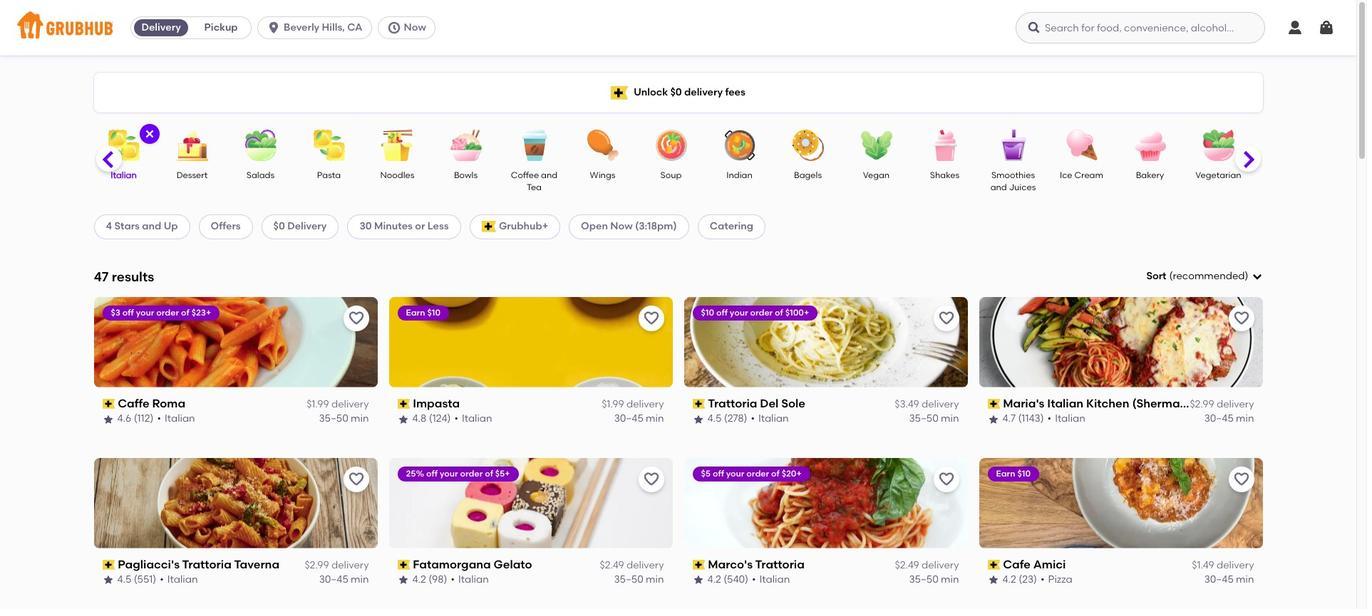 Task type: vqa. For each thing, say whether or not it's contained in the screenshot.


Task type: locate. For each thing, give the bounding box(es) containing it.
• for caffe roma
[[157, 413, 161, 425]]

your left $100+
[[730, 308, 749, 318]]

4.2
[[413, 574, 426, 586], [708, 574, 722, 586], [1003, 574, 1017, 586]]

2 $2.49 from the left
[[895, 560, 920, 572]]

• italian down the marco's trattoria
[[752, 574, 790, 586]]

1 horizontal spatial earn $10
[[997, 469, 1031, 479]]

pickup button
[[191, 16, 251, 39]]

• italian right (124) at bottom left
[[455, 413, 493, 425]]

30–45 for pagliacci's trattoria taverna
[[319, 574, 349, 586]]

subscription pass image left impasta in the left of the page
[[398, 399, 410, 409]]

30–45 for impasta
[[615, 413, 644, 425]]

svg image inside beverly hills, ca button
[[267, 21, 281, 35]]

and left up
[[142, 221, 161, 233]]

0 horizontal spatial $1.99 delivery
[[307, 399, 369, 411]]

47
[[94, 269, 109, 285]]

1 $2.49 from the left
[[600, 560, 624, 572]]

• right (23)
[[1041, 574, 1045, 586]]

1 $1.99 delivery from the left
[[307, 399, 369, 411]]

4.5 left (278)
[[708, 413, 722, 425]]

cafe amici logo image
[[980, 458, 1263, 549]]

3 4.2 from the left
[[1003, 574, 1017, 586]]

$2.49 delivery for marco's trattoria
[[895, 560, 960, 572]]

subscription pass image left cafe
[[988, 561, 1001, 571]]

• italian down 'roma' in the left bottom of the page
[[157, 413, 195, 425]]

earn $10
[[406, 308, 441, 318], [997, 469, 1031, 479]]

$1.99
[[307, 399, 329, 411], [602, 399, 624, 411]]

subscription pass image left the maria's
[[988, 399, 1001, 409]]

italian down the marco's trattoria
[[760, 574, 790, 586]]

0 vertical spatial now
[[404, 21, 426, 34]]

save this restaurant image for cafe amici
[[1234, 471, 1251, 488]]

0 horizontal spatial 4.5
[[117, 574, 132, 586]]

ice cream image
[[1057, 130, 1107, 161]]

0 vertical spatial $2.99 delivery
[[1191, 399, 1255, 411]]

4.8
[[413, 413, 427, 425]]

star icon image left '4.5 (278)'
[[693, 414, 704, 425]]

1 horizontal spatial $2.99
[[1191, 399, 1215, 411]]

• right (124) at bottom left
[[455, 413, 459, 425]]

0 vertical spatial grubhub plus flag logo image
[[611, 86, 628, 99]]

• italian for maria's italian kitchen (sherman oaks)
[[1048, 413, 1086, 425]]

(sherman
[[1133, 397, 1188, 411]]

delivery for caffe roma
[[332, 399, 369, 411]]

italian for trattoria
[[759, 413, 789, 425]]

0 horizontal spatial grubhub plus flag logo image
[[482, 221, 496, 233]]

$1.99 for impasta
[[602, 399, 624, 411]]

(98)
[[429, 574, 448, 586]]

ice cream
[[1061, 170, 1104, 180]]

1 horizontal spatial $1.99
[[602, 399, 624, 411]]

bowls image
[[441, 130, 491, 161]]

30–45 min for pagliacci's trattoria taverna
[[319, 574, 369, 586]]

your right $3
[[136, 308, 154, 318]]

1 horizontal spatial $0
[[671, 86, 682, 98]]

0 horizontal spatial $2.99 delivery
[[305, 560, 369, 572]]

grubhub plus flag logo image left grubhub+ at left
[[482, 221, 496, 233]]

delivery for fatamorgana gelato
[[627, 560, 664, 572]]

25% off your order of $5+
[[406, 469, 510, 479]]

$2.49
[[600, 560, 624, 572], [895, 560, 920, 572]]

delivery down pasta
[[288, 221, 327, 233]]

of left $23+ at the left bottom of the page
[[181, 308, 190, 318]]

star icon image left 4.6
[[102, 414, 114, 425]]

order for gelato
[[460, 469, 483, 479]]

• italian for impasta
[[455, 413, 493, 425]]

of left $20+
[[772, 469, 780, 479]]

4.2 for fatamorgana gelato
[[413, 574, 426, 586]]

0 horizontal spatial subscription pass image
[[398, 399, 410, 409]]

sort
[[1147, 270, 1167, 282]]

subscription pass image
[[398, 399, 410, 409], [693, 561, 705, 571], [988, 561, 1001, 571]]

1 horizontal spatial $2.99 delivery
[[1191, 399, 1255, 411]]

$1.99 delivery for impasta
[[602, 399, 664, 411]]

0 vertical spatial 4.5
[[708, 413, 722, 425]]

smoothies
[[992, 170, 1036, 180]]

order left $20+
[[747, 469, 770, 479]]

save this restaurant button for impasta
[[639, 306, 664, 331]]

35–50 min for trattoria del sole
[[910, 413, 960, 425]]

star icon image
[[102, 414, 114, 425], [398, 414, 409, 425], [693, 414, 704, 425], [988, 414, 1000, 425], [102, 575, 114, 587], [398, 575, 409, 587], [693, 575, 704, 587], [988, 575, 1000, 587]]

• down the marco's trattoria
[[752, 574, 756, 586]]

order left $23+ at the left bottom of the page
[[156, 308, 179, 318]]

grubhub plus flag logo image
[[611, 86, 628, 99], [482, 221, 496, 233]]

35–50 for caffe roma
[[319, 413, 349, 425]]

earn $10 for cafe amici
[[997, 469, 1031, 479]]

•
[[157, 413, 161, 425], [455, 413, 459, 425], [751, 413, 755, 425], [1048, 413, 1052, 425], [160, 574, 164, 586], [451, 574, 455, 586], [752, 574, 756, 586], [1041, 574, 1045, 586]]

$2.99 right taverna
[[305, 560, 329, 572]]

bowls
[[454, 170, 478, 180]]

0 horizontal spatial now
[[404, 21, 426, 34]]

delivery left pickup
[[142, 21, 181, 34]]

recommended
[[1174, 270, 1246, 282]]

1 $2.49 delivery from the left
[[600, 560, 664, 572]]

star icon image left 4.2 (23)
[[988, 575, 1000, 587]]

star icon image left the 4.2 (540)
[[693, 575, 704, 587]]

1 vertical spatial $2.99
[[305, 560, 329, 572]]

1 4.2 from the left
[[413, 574, 426, 586]]

2 4.2 from the left
[[708, 574, 722, 586]]

save this restaurant image
[[643, 310, 660, 327], [938, 310, 955, 327], [1234, 310, 1251, 327], [643, 471, 660, 488]]

and for coffee and tea
[[541, 170, 558, 180]]

save this restaurant image
[[348, 310, 365, 327], [348, 471, 365, 488], [938, 471, 955, 488], [1234, 471, 1251, 488]]

subscription pass image left 'marco's'
[[693, 561, 705, 571]]

min for cafe amici
[[1237, 574, 1255, 586]]

star icon image left 4.8 on the bottom of page
[[398, 414, 409, 425]]

1 vertical spatial grubhub plus flag logo image
[[482, 221, 496, 233]]

1 horizontal spatial now
[[611, 221, 633, 233]]

star icon image for cafe amici
[[988, 575, 1000, 587]]

your right the 25%
[[440, 469, 458, 479]]

2 horizontal spatial 4.2
[[1003, 574, 1017, 586]]

$1.99 delivery for caffe roma
[[307, 399, 369, 411]]

$2.49 delivery
[[600, 560, 664, 572], [895, 560, 960, 572]]

$10
[[427, 308, 441, 318], [701, 308, 715, 318], [1018, 469, 1031, 479]]

(278)
[[724, 413, 748, 425]]

italian down pagliacci's trattoria taverna
[[167, 574, 198, 586]]

save this restaurant button for cafe amici
[[1229, 467, 1255, 493]]

4.8 (124)
[[413, 413, 451, 425]]

coffee and tea
[[511, 170, 558, 193]]

1 horizontal spatial 4.2
[[708, 574, 722, 586]]

0 horizontal spatial $10
[[427, 308, 441, 318]]

impasta logo image
[[389, 297, 673, 388]]

1 horizontal spatial $1.99 delivery
[[602, 399, 664, 411]]

min for trattoria del sole
[[942, 413, 960, 425]]

0 horizontal spatial $0
[[274, 221, 285, 233]]

0 horizontal spatial svg image
[[267, 21, 281, 35]]

taverna
[[234, 558, 280, 572]]

cafe amici
[[1004, 558, 1067, 572]]

• right '(551)'
[[160, 574, 164, 586]]

off
[[123, 308, 134, 318], [717, 308, 728, 318], [427, 469, 438, 479], [713, 469, 725, 479]]

star icon image for marco's trattoria
[[693, 575, 704, 587]]

save this restaurant button
[[343, 306, 369, 331], [639, 306, 664, 331], [934, 306, 960, 331], [1229, 306, 1255, 331], [343, 467, 369, 493], [639, 467, 664, 493], [934, 467, 960, 493], [1229, 467, 1255, 493]]

and inside coffee and tea
[[541, 170, 558, 180]]

• italian down pagliacci's trattoria taverna
[[160, 574, 198, 586]]

grubhub plus flag logo image for grubhub+
[[482, 221, 496, 233]]

None field
[[1147, 270, 1263, 284]]

subscription pass image left the pagliacci's
[[102, 561, 115, 571]]

• italian down fatamorgana gelato
[[451, 574, 489, 586]]

0 horizontal spatial $2.49
[[600, 560, 624, 572]]

1 horizontal spatial grubhub plus flag logo image
[[611, 86, 628, 99]]

vegan
[[864, 170, 890, 180]]

or
[[415, 221, 425, 233]]

beverly
[[284, 21, 320, 34]]

svg image
[[267, 21, 281, 35], [1028, 21, 1042, 35], [1252, 271, 1263, 283]]

0 vertical spatial delivery
[[142, 21, 181, 34]]

grubhub plus flag logo image left unlock
[[611, 86, 628, 99]]

1 vertical spatial earn $10
[[997, 469, 1031, 479]]

4.2 for marco's trattoria
[[708, 574, 722, 586]]

pizza
[[1049, 574, 1073, 586]]

italian for marco's
[[760, 574, 790, 586]]

2 vertical spatial and
[[142, 221, 161, 233]]

Search for food, convenience, alcohol... search field
[[1016, 12, 1266, 44]]

italian right (1143)
[[1056, 413, 1086, 425]]

svg image
[[1287, 19, 1304, 36], [1319, 19, 1336, 36], [387, 21, 401, 35], [144, 128, 155, 140]]

beverly hills, ca
[[284, 21, 363, 34]]

of
[[181, 308, 190, 318], [775, 308, 784, 318], [485, 469, 493, 479], [772, 469, 780, 479]]

• italian for trattoria del sole
[[751, 413, 789, 425]]

indian
[[727, 170, 753, 180]]

1 vertical spatial $0
[[274, 221, 285, 233]]

• italian
[[157, 413, 195, 425], [455, 413, 493, 425], [751, 413, 789, 425], [1048, 413, 1086, 425], [160, 574, 198, 586], [451, 574, 489, 586], [752, 574, 790, 586]]

4.2 left (540)
[[708, 574, 722, 586]]

1 vertical spatial and
[[991, 183, 1008, 193]]

$20+
[[782, 469, 802, 479]]

unlock $0 delivery fees
[[634, 86, 746, 98]]

2 horizontal spatial subscription pass image
[[988, 561, 1001, 571]]

vegetarian image
[[1194, 130, 1244, 161]]

delivery button
[[131, 16, 191, 39]]

italian for caffe
[[165, 413, 195, 425]]

min for marco's trattoria
[[942, 574, 960, 586]]

(112)
[[134, 413, 154, 425]]

47 results
[[94, 269, 154, 285]]

1 horizontal spatial 4.5
[[708, 413, 722, 425]]

1 horizontal spatial earn
[[997, 469, 1016, 479]]

save this restaurant button for caffe roma
[[343, 306, 369, 331]]

4.5 left '(551)'
[[117, 574, 132, 586]]

4.2 left (98)
[[413, 574, 426, 586]]

$1.49
[[1193, 560, 1215, 572]]

(1143)
[[1019, 413, 1045, 425]]

$5+
[[496, 469, 510, 479]]

4.2 down cafe
[[1003, 574, 1017, 586]]

0 horizontal spatial $1.99
[[307, 399, 329, 411]]

0 vertical spatial $2.99
[[1191, 399, 1215, 411]]

italian down 'roma' in the left bottom of the page
[[165, 413, 195, 425]]

35–50 for marco's trattoria
[[910, 574, 939, 586]]

0 horizontal spatial $2.99
[[305, 560, 329, 572]]

trattoria
[[708, 397, 758, 411], [182, 558, 232, 572], [756, 558, 805, 572]]

1 horizontal spatial subscription pass image
[[693, 561, 705, 571]]

earn for impasta
[[406, 308, 425, 318]]

save this restaurant image for caffe roma
[[348, 310, 365, 327]]

• italian down del
[[751, 413, 789, 425]]

trattoria left taverna
[[182, 558, 232, 572]]

1 vertical spatial 4.5
[[117, 574, 132, 586]]

grubhub+
[[499, 221, 549, 233]]

$2.99 right (sherman
[[1191, 399, 1215, 411]]

trattoria del sole
[[708, 397, 806, 411]]

order left "$5+"
[[460, 469, 483, 479]]

smoothies and juices image
[[989, 130, 1039, 161]]

$0 right unlock
[[671, 86, 682, 98]]

off for caffe
[[123, 308, 134, 318]]

delivery for cafe amici
[[1217, 560, 1255, 572]]

4.5 for trattoria del sole
[[708, 413, 722, 425]]

your right the "$5"
[[727, 469, 745, 479]]

1 horizontal spatial $10
[[701, 308, 715, 318]]

• down trattoria del sole
[[751, 413, 755, 425]]

italian down fatamorgana gelato
[[459, 574, 489, 586]]

4.6 (112)
[[117, 413, 154, 425]]

2 $1.99 from the left
[[602, 399, 624, 411]]

of left "$5+"
[[485, 469, 493, 479]]

• italian right (1143)
[[1048, 413, 1086, 425]]

and up tea
[[541, 170, 558, 180]]

$1.99 delivery
[[307, 399, 369, 411], [602, 399, 664, 411]]

2 horizontal spatial $10
[[1018, 469, 1031, 479]]

italian down italian image at the top left of the page
[[111, 170, 137, 180]]

soup image
[[647, 130, 696, 161]]

0 horizontal spatial delivery
[[142, 21, 181, 34]]

30–45 for cafe amici
[[1205, 574, 1234, 586]]

main navigation navigation
[[0, 0, 1357, 56]]

1 $1.99 from the left
[[307, 399, 329, 411]]

0 horizontal spatial earn
[[406, 308, 425, 318]]

$2.99 delivery
[[1191, 399, 1255, 411], [305, 560, 369, 572]]

1 horizontal spatial $2.49 delivery
[[895, 560, 960, 572]]

now
[[404, 21, 426, 34], [611, 221, 633, 233]]

0 vertical spatial earn $10
[[406, 308, 441, 318]]

35–50 min
[[319, 413, 369, 425], [910, 413, 960, 425], [614, 574, 664, 586], [910, 574, 960, 586]]

2 $2.49 delivery from the left
[[895, 560, 960, 572]]

• pizza
[[1041, 574, 1073, 586]]

• right (1143)
[[1048, 413, 1052, 425]]

pagliacci's trattoria taverna logo image
[[94, 458, 378, 549]]

and down "smoothies"
[[991, 183, 1008, 193]]

italian down del
[[759, 413, 789, 425]]

• right (98)
[[451, 574, 455, 586]]

dessert image
[[167, 130, 217, 161]]

• for cafe amici
[[1041, 574, 1045, 586]]

2 horizontal spatial svg image
[[1252, 271, 1263, 283]]

subscription pass image for maria's italian kitchen (sherman oaks)
[[988, 399, 1001, 409]]

order left $100+
[[751, 308, 773, 318]]

star icon image left "4.2 (98)" in the bottom of the page
[[398, 575, 409, 587]]

and inside smoothies and juices
[[991, 183, 1008, 193]]

1 vertical spatial $2.99 delivery
[[305, 560, 369, 572]]

$1.49 delivery
[[1193, 560, 1255, 572]]

coffee and tea image
[[510, 130, 560, 161]]

subscription pass image left trattoria del sole
[[693, 399, 705, 409]]

italian for pagliacci's
[[167, 574, 198, 586]]

0 horizontal spatial 4.2
[[413, 574, 426, 586]]

2 $1.99 delivery from the left
[[602, 399, 664, 411]]

$3.49 delivery
[[895, 399, 960, 411]]

subscription pass image left fatamorgana
[[398, 561, 410, 571]]

italian for fatamorgana
[[459, 574, 489, 586]]

1 vertical spatial now
[[611, 221, 633, 233]]

2 horizontal spatial and
[[991, 183, 1008, 193]]

1 vertical spatial earn
[[997, 469, 1016, 479]]

$2.49 for gelato
[[600, 560, 624, 572]]

$0 right offers
[[274, 221, 285, 233]]

of left $100+
[[775, 308, 784, 318]]

35–50 min for marco's trattoria
[[910, 574, 960, 586]]

wings
[[590, 170, 616, 180]]

open
[[581, 221, 608, 233]]

(124)
[[429, 413, 451, 425]]

order
[[156, 308, 179, 318], [751, 308, 773, 318], [460, 469, 483, 479], [747, 469, 770, 479]]

star icon image left 4.7
[[988, 414, 1000, 425]]

1 horizontal spatial delivery
[[288, 221, 327, 233]]

0 vertical spatial and
[[541, 170, 558, 180]]

now right ca
[[404, 21, 426, 34]]

up
[[164, 221, 178, 233]]

0 horizontal spatial earn $10
[[406, 308, 441, 318]]

subscription pass image for cafe amici
[[988, 561, 1001, 571]]

1 horizontal spatial $2.49
[[895, 560, 920, 572]]

star icon image for pagliacci's trattoria taverna
[[102, 575, 114, 587]]

subscription pass image left caffe
[[102, 399, 115, 409]]

• italian for pagliacci's trattoria taverna
[[160, 574, 198, 586]]

results
[[112, 269, 154, 285]]

trattoria right 'marco's'
[[756, 558, 805, 572]]

star icon image left '4.5 (551)'
[[102, 575, 114, 587]]

$0 delivery
[[274, 221, 327, 233]]

0 vertical spatial earn
[[406, 308, 425, 318]]

of for gelato
[[485, 469, 493, 479]]

(551)
[[134, 574, 156, 586]]

35–50
[[319, 413, 349, 425], [910, 413, 939, 425], [614, 574, 644, 586], [910, 574, 939, 586]]

off for trattoria
[[717, 308, 728, 318]]

your for marco's
[[727, 469, 745, 479]]

subscription pass image for fatamorgana gelato
[[398, 561, 410, 571]]

• italian for fatamorgana gelato
[[451, 574, 489, 586]]

caffe roma logo image
[[94, 297, 378, 388]]

svg image inside now button
[[387, 21, 401, 35]]

order for del
[[751, 308, 773, 318]]

0 horizontal spatial $2.49 delivery
[[600, 560, 664, 572]]

30–45 min
[[615, 413, 664, 425], [1205, 413, 1255, 425], [319, 574, 369, 586], [1205, 574, 1255, 586]]

4.7
[[1003, 413, 1016, 425]]

subscription pass image
[[102, 399, 115, 409], [693, 399, 705, 409], [988, 399, 1001, 409], [102, 561, 115, 571], [398, 561, 410, 571]]

your for fatamorgana
[[440, 469, 458, 479]]

subscription pass image for marco's trattoria
[[693, 561, 705, 571]]

$0
[[671, 86, 682, 98], [274, 221, 285, 233]]

4.2 (23)
[[1003, 574, 1038, 586]]

minutes
[[374, 221, 413, 233]]

italian image
[[99, 130, 149, 161]]

save this restaurant image for impasta
[[643, 310, 660, 327]]

now right open
[[611, 221, 633, 233]]

• right (112)
[[157, 413, 161, 425]]

$1.99 for caffe roma
[[307, 399, 329, 411]]

of for trattoria
[[772, 469, 780, 479]]

1 horizontal spatial and
[[541, 170, 558, 180]]



Task type: describe. For each thing, give the bounding box(es) containing it.
save this restaurant image for marco's trattoria
[[938, 471, 955, 488]]

30–45 min for impasta
[[615, 413, 664, 425]]

$3 off your order of $23+
[[111, 308, 211, 318]]

roma
[[152, 397, 185, 411]]

caffe
[[118, 397, 149, 411]]

ca
[[347, 21, 363, 34]]

$5
[[701, 469, 711, 479]]

hills,
[[322, 21, 345, 34]]

4.2 for cafe amici
[[1003, 574, 1017, 586]]

4.5 for pagliacci's trattoria taverna
[[117, 574, 132, 586]]

unlock
[[634, 86, 668, 98]]

noodles image
[[373, 130, 423, 161]]

$2.99 delivery for pagliacci's trattoria taverna
[[305, 560, 369, 572]]

subscription pass image for trattoria del sole
[[693, 399, 705, 409]]

delivery for pagliacci's trattoria taverna
[[332, 560, 369, 572]]

save this restaurant image for trattoria del sole
[[938, 310, 955, 327]]

1 horizontal spatial svg image
[[1028, 21, 1042, 35]]

subscription pass image for pagliacci's trattoria taverna
[[102, 561, 115, 571]]

and for smoothies and juices
[[991, 183, 1008, 193]]

order for trattoria
[[747, 469, 770, 479]]

fatamorgana gelato
[[413, 558, 533, 572]]

salads image
[[236, 130, 286, 161]]

catering
[[710, 221, 754, 233]]

4 stars and up
[[106, 221, 178, 233]]

min for pagliacci's trattoria taverna
[[351, 574, 369, 586]]

italian right (124) at bottom left
[[462, 413, 493, 425]]

fatamorgana gelato logo image
[[389, 458, 673, 549]]

wings image
[[578, 130, 628, 161]]

shakes
[[931, 170, 960, 180]]

noodles
[[381, 170, 415, 180]]

open now (3:18pm)
[[581, 221, 677, 233]]

$23+
[[192, 308, 211, 318]]

min for impasta
[[646, 413, 664, 425]]

grubhub plus flag logo image for unlock $0 delivery fees
[[611, 86, 628, 99]]

pasta image
[[304, 130, 354, 161]]

now inside button
[[404, 21, 426, 34]]

now button
[[378, 16, 441, 39]]

30
[[360, 221, 372, 233]]

0 vertical spatial $0
[[671, 86, 682, 98]]

vegan image
[[852, 130, 902, 161]]

• for impasta
[[455, 413, 459, 425]]

save this restaurant button for marco's trattoria
[[934, 467, 960, 493]]

star icon image for fatamorgana gelato
[[398, 575, 409, 587]]

$2.99 for pagliacci's trattoria taverna
[[305, 560, 329, 572]]

1 vertical spatial delivery
[[288, 221, 327, 233]]

bakery image
[[1126, 130, 1176, 161]]

sole
[[782, 397, 806, 411]]

marco's
[[708, 558, 753, 572]]

delivery inside button
[[142, 21, 181, 34]]

• italian for caffe roma
[[157, 413, 195, 425]]

del
[[761, 397, 779, 411]]

cream
[[1075, 170, 1104, 180]]

order for roma
[[156, 308, 179, 318]]

trattoria for pagliacci's trattoria taverna
[[182, 558, 232, 572]]

• for trattoria del sole
[[751, 413, 755, 425]]

less
[[428, 221, 449, 233]]

soup
[[661, 170, 682, 180]]

ice
[[1061, 170, 1073, 180]]

$3.49
[[895, 399, 920, 411]]

sort ( recommended )
[[1147, 270, 1249, 282]]

$2.49 for trattoria
[[895, 560, 920, 572]]

trattoria del sole logo image
[[684, 297, 968, 388]]

vegetarian
[[1196, 170, 1242, 180]]

min for fatamorgana gelato
[[646, 574, 664, 586]]

$10 for impasta
[[427, 308, 441, 318]]

4.2 (540)
[[708, 574, 749, 586]]

0 horizontal spatial and
[[142, 221, 161, 233]]

bakery
[[1137, 170, 1165, 180]]

4
[[106, 221, 112, 233]]

30–45 min for maria's italian kitchen (sherman oaks)
[[1205, 413, 1255, 425]]

$10 for cafe amici
[[1018, 469, 1031, 479]]

30–45 for maria's italian kitchen (sherman oaks)
[[1205, 413, 1234, 425]]

delivery for impasta
[[627, 399, 664, 411]]

of for roma
[[181, 308, 190, 318]]

4.6
[[117, 413, 131, 425]]

gelato
[[494, 558, 533, 572]]

4.5 (278)
[[708, 413, 748, 425]]

$3
[[111, 308, 121, 318]]

• for fatamorgana gelato
[[451, 574, 455, 586]]

marco's trattoria
[[708, 558, 805, 572]]

shakes image
[[920, 130, 970, 161]]

maria's
[[1004, 397, 1045, 411]]

earn $10 for impasta
[[406, 308, 441, 318]]

earn for cafe amici
[[997, 469, 1016, 479]]

impasta
[[413, 397, 460, 411]]

fatamorgana
[[413, 558, 491, 572]]

pagliacci's trattoria taverna
[[118, 558, 280, 572]]

indian image
[[715, 130, 765, 161]]

subscription pass image for caffe roma
[[102, 399, 115, 409]]

30 minutes or less
[[360, 221, 449, 233]]

dessert
[[177, 170, 208, 180]]

$2.49 delivery for fatamorgana gelato
[[600, 560, 664, 572]]

oaks)
[[1191, 397, 1224, 411]]

maria's italian kitchen (sherman oaks)
[[1004, 397, 1224, 411]]

fees
[[726, 86, 746, 98]]

star icon image for trattoria del sole
[[693, 414, 704, 425]]

save this restaurant button for fatamorgana gelato
[[639, 467, 664, 493]]

25%
[[406, 469, 424, 479]]

off for fatamorgana
[[427, 469, 438, 479]]

35–50 min for caffe roma
[[319, 413, 369, 425]]

$5 off your order of $20+
[[701, 469, 802, 479]]

$100+
[[786, 308, 810, 318]]

smoothies and juices
[[991, 170, 1037, 193]]

(23)
[[1019, 574, 1038, 586]]

• for pagliacci's trattoria taverna
[[160, 574, 164, 586]]

star icon image for maria's italian kitchen (sherman oaks)
[[988, 414, 1000, 425]]

offers
[[211, 221, 241, 233]]

35–50 for trattoria del sole
[[910, 413, 939, 425]]

)
[[1246, 270, 1249, 282]]

marco's trattoria logo image
[[684, 458, 968, 549]]

your for caffe
[[136, 308, 154, 318]]

bagels
[[794, 170, 822, 180]]

caffe roma
[[118, 397, 185, 411]]

4.7 (1143)
[[1003, 413, 1045, 425]]

maria's italian kitchen (sherman oaks) logo image
[[980, 297, 1263, 388]]

off for marco's
[[713, 469, 725, 479]]

pagliacci's
[[118, 558, 180, 572]]

• for marco's trattoria
[[752, 574, 756, 586]]

$2.99 delivery for maria's italian kitchen (sherman oaks)
[[1191, 399, 1255, 411]]

35–50 for fatamorgana gelato
[[614, 574, 644, 586]]

salads
[[247, 170, 275, 180]]

$2.99 for maria's italian kitchen (sherman oaks)
[[1191, 399, 1215, 411]]

of for del
[[775, 308, 784, 318]]

delivery for marco's trattoria
[[922, 560, 960, 572]]

save this restaurant button for trattoria del sole
[[934, 306, 960, 331]]

trattoria for marco's trattoria
[[756, 558, 805, 572]]

min for caffe roma
[[351, 413, 369, 425]]

star icon image for impasta
[[398, 414, 409, 425]]

4.5 (551)
[[117, 574, 156, 586]]

(
[[1170, 270, 1174, 282]]

subscription pass image for impasta
[[398, 399, 410, 409]]

your for trattoria
[[730, 308, 749, 318]]

(540)
[[724, 574, 749, 586]]

pickup
[[204, 21, 238, 34]]

trattoria up (278)
[[708, 397, 758, 411]]

amici
[[1034, 558, 1067, 572]]

juices
[[1010, 183, 1037, 193]]

italian right the maria's
[[1048, 397, 1084, 411]]

• for maria's italian kitchen (sherman oaks)
[[1048, 413, 1052, 425]]

italian for maria's
[[1056, 413, 1086, 425]]

delivery for maria's italian kitchen (sherman oaks)
[[1217, 399, 1255, 411]]

coffee
[[511, 170, 539, 180]]

none field containing sort
[[1147, 270, 1263, 284]]

delivery for trattoria del sole
[[922, 399, 960, 411]]

pasta
[[317, 170, 341, 180]]

save this restaurant image for fatamorgana gelato
[[643, 471, 660, 488]]

min for maria's italian kitchen (sherman oaks)
[[1237, 413, 1255, 425]]

4.2 (98)
[[413, 574, 448, 586]]

beverly hills, ca button
[[258, 16, 378, 39]]

svg image inside field
[[1252, 271, 1263, 283]]

tea
[[527, 183, 542, 193]]

bagels image
[[783, 130, 833, 161]]

stars
[[114, 221, 140, 233]]



